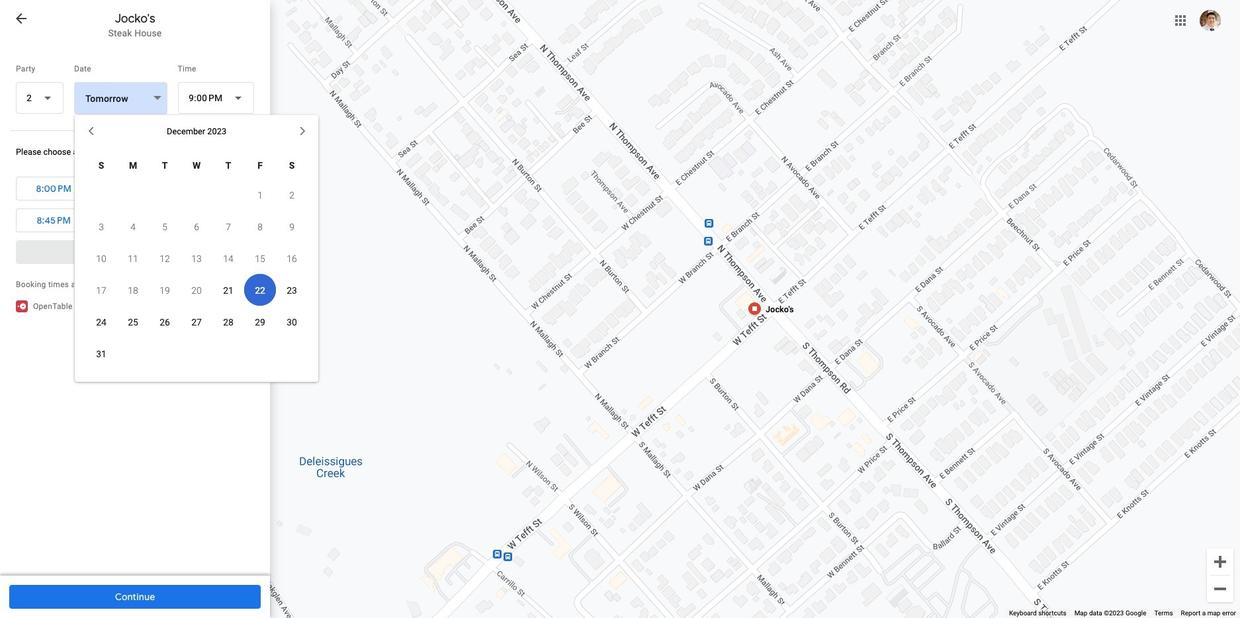 Task type: describe. For each thing, give the bounding box(es) containing it.
opentable image
[[16, 301, 28, 312]]

back image
[[13, 11, 29, 26]]



Task type: vqa. For each thing, say whether or not it's contained in the screenshot.
field
yes



Task type: locate. For each thing, give the bounding box(es) containing it.
None field
[[16, 82, 64, 114], [178, 82, 254, 114], [16, 82, 64, 114], [178, 82, 254, 114]]

map region
[[263, 0, 1240, 618]]

google account: tommy hong  
(tommy.hong@adept.ai) image
[[1200, 10, 1221, 31]]

heading
[[0, 11, 270, 26]]



